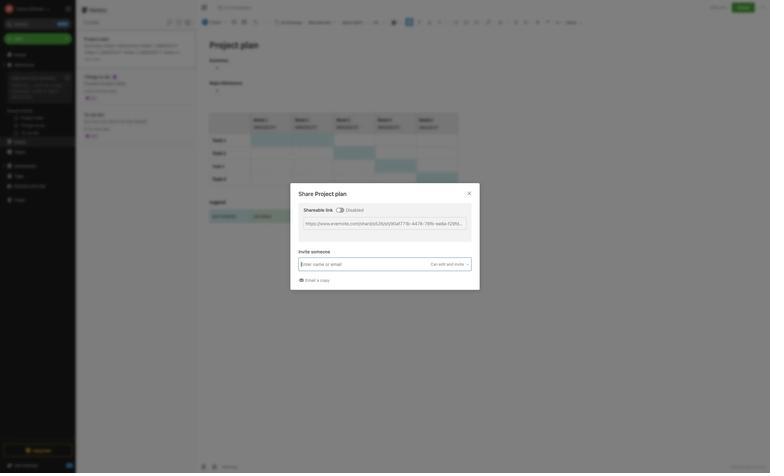 Task type: vqa. For each thing, say whether or not it's contained in the screenshot.
ROW GROUP
no



Task type: describe. For each thing, give the bounding box(es) containing it.
Select permission field
[[419, 262, 470, 267]]

week down milestones
[[124, 49, 135, 55]]

highlight image
[[435, 18, 450, 27]]

bold image
[[405, 18, 414, 27]]

tags button
[[0, 171, 75, 181]]

notebook
[[233, 5, 252, 10]]

email a copy
[[305, 278, 329, 283]]

...
[[29, 83, 33, 88]]

0 vertical spatial ago
[[110, 89, 117, 93]]

project for share project plan
[[315, 191, 334, 197]]

5 inside summary major milestones week 1 mm/dd/yy week 2 mm/dd/yy week 3 mm/dd/yy week 4 mm/dd/yy week 5 mm/dd/yy task 1 task 2 task 3 task 4 legend not started on track...
[[120, 56, 123, 61]]

on
[[44, 83, 49, 88]]

notebooks link
[[0, 161, 75, 171]]

group containing add your first shortcut
[[0, 70, 75, 139]]

share project plan
[[299, 191, 347, 197]]

legend
[[102, 63, 118, 68]]

shared with me
[[14, 183, 46, 189]]

0/3
[[91, 134, 97, 139]]

things
[[84, 74, 98, 79]]

mm/dd/yy up track...
[[156, 43, 178, 48]]

can
[[431, 262, 438, 267]]

add your first shortcut
[[11, 75, 56, 81]]

1 vertical spatial ago
[[103, 127, 109, 131]]

0 horizontal spatial 2
[[97, 49, 99, 55]]

mm/dd/yy down summary
[[84, 56, 106, 61]]

notes inside note list element
[[89, 6, 107, 14]]

icon
[[35, 83, 43, 88]]

week up just
[[84, 49, 95, 55]]

project plan
[[84, 36, 109, 42]]

superscript image
[[543, 18, 552, 27]]

add
[[11, 94, 19, 99]]

a few minutes ago
[[84, 89, 117, 93]]

email
[[305, 278, 316, 283]]

track...
[[158, 63, 176, 68]]

add a reminder image
[[200, 463, 208, 471]]

summary major milestones week 1 mm/dd/yy week 2 mm/dd/yy week 3 mm/dd/yy week 4 mm/dd/yy week 5 mm/dd/yy task 1 task 2 task 3 task 4 legend not started on track...
[[84, 43, 184, 68]]

mm/dd/yy up on
[[140, 49, 162, 55]]

for
[[119, 119, 125, 124]]

tag
[[48, 88, 54, 93]]

list
[[98, 112, 104, 117]]

recent
[[7, 108, 21, 113]]

or
[[43, 88, 47, 93]]

a inside note list element
[[84, 89, 86, 93]]

2 do from the left
[[101, 119, 106, 124]]

1 vertical spatial 1
[[158, 56, 160, 61]]

email a copy button
[[299, 278, 331, 284]]

settings image
[[64, 5, 72, 13]]

just
[[84, 57, 92, 61]]

note list element
[[76, 0, 196, 474]]

tags
[[14, 173, 24, 179]]

Add tag field
[[300, 261, 376, 268]]

shortcut
[[39, 75, 56, 81]]

tree containing home
[[0, 50, 76, 439]]

undo image
[[251, 18, 260, 27]]

indent image
[[511, 18, 520, 27]]

underline image
[[425, 18, 434, 27]]

insert link image
[[484, 18, 493, 27]]

shortcuts button
[[0, 60, 75, 70]]

to inside note list element
[[99, 74, 104, 79]]

expand notebooks image
[[2, 163, 7, 168]]

cleanup
[[286, 20, 302, 25]]

mm/dd/yy up started
[[124, 56, 146, 61]]

close image
[[466, 190, 473, 197]]

it
[[20, 94, 22, 99]]

numbered list image
[[462, 18, 471, 27]]

saved
[[754, 465, 765, 470]]

notebook,
[[11, 88, 31, 93]]

italic image
[[415, 18, 424, 27]]

0 horizontal spatial 4
[[98, 63, 101, 68]]

bulleted list image
[[452, 18, 461, 27]]

few
[[87, 89, 94, 93]]

all
[[731, 465, 735, 470]]

0 horizontal spatial project
[[84, 36, 99, 42]]

now for just
[[93, 57, 100, 61]]

home
[[14, 52, 26, 57]]

ai
[[281, 20, 285, 25]]

home link
[[0, 50, 76, 60]]

to-
[[84, 112, 91, 117]]

do now do soon for the future
[[84, 119, 146, 124]]

shareable link
[[304, 207, 333, 213]]

0 vertical spatial 3
[[83, 20, 86, 25]]

note window element
[[196, 0, 770, 474]]

share button
[[732, 3, 755, 13]]

notes link
[[0, 137, 75, 147]]

new
[[14, 36, 23, 41]]

shared link switcher image
[[337, 208, 341, 212]]

Search text field
[[8, 18, 68, 30]]

more image
[[564, 18, 584, 27]]

link
[[326, 207, 333, 213]]

1 horizontal spatial plan
[[335, 191, 347, 197]]

with
[[30, 183, 38, 189]]

shortcuts
[[14, 62, 34, 67]]

font size image
[[371, 18, 387, 27]]

copy
[[320, 278, 329, 283]]

only you
[[710, 5, 727, 10]]

share for share
[[737, 5, 750, 10]]

only
[[710, 5, 719, 10]]

your
[[20, 75, 29, 81]]

checklist image
[[472, 18, 481, 27]]

strikethrough image
[[533, 18, 542, 27]]

major
[[105, 43, 116, 48]]

notebooks
[[14, 163, 36, 169]]

recent notes
[[7, 108, 33, 113]]

and
[[447, 262, 453, 267]]

disabled
[[346, 207, 364, 213]]

font color image
[[389, 18, 404, 27]]

trash
[[14, 197, 25, 203]]

icon on a note, notebook, stack or tag to add it here.
[[11, 83, 63, 99]]

to inside icon on a note, notebook, stack or tag to add it here.
[[56, 88, 59, 93]]

future
[[134, 119, 146, 124]]

5 minutes ago
[[84, 127, 109, 131]]

mm/dd/yy down major
[[100, 49, 122, 55]]

ai cleanup
[[281, 20, 302, 25]]

font family image
[[340, 18, 370, 27]]

calendar event image
[[240, 18, 249, 27]]

add
[[11, 75, 19, 81]]



Task type: locate. For each thing, give the bounding box(es) containing it.
Shared URL text field
[[304, 217, 467, 230]]

heading level image
[[306, 18, 339, 27]]

milestones
[[117, 43, 139, 48]]

tasks button
[[0, 147, 75, 157]]

a left few
[[84, 89, 86, 93]]

1 vertical spatial the
[[126, 119, 133, 124]]

a
[[50, 83, 52, 88], [84, 89, 86, 93], [317, 278, 319, 283]]

1 do from the left
[[84, 119, 90, 124]]

now
[[93, 57, 100, 61], [91, 119, 99, 124]]

plan up major
[[100, 36, 109, 42]]

note,
[[53, 83, 63, 88]]

5 down to-
[[84, 127, 86, 131]]

2 up track...
[[171, 56, 174, 61]]

week up track...
[[163, 49, 175, 55]]

expand note image
[[201, 4, 208, 11]]

first notebook
[[223, 5, 252, 10]]

notes up the tasks on the top of page
[[14, 139, 26, 145]]

on
[[150, 63, 156, 68]]

plan inside note list element
[[100, 36, 109, 42]]

2 vertical spatial notes
[[14, 139, 26, 145]]

1 horizontal spatial to
[[99, 74, 104, 79]]

do
[[84, 119, 90, 124], [101, 119, 106, 124]]

2 vertical spatial a
[[317, 278, 319, 283]]

0 horizontal spatial do
[[91, 112, 96, 117]]

project
[[84, 36, 99, 42], [101, 81, 115, 86], [315, 191, 334, 197]]

3 left notes
[[83, 20, 86, 25]]

alignment image
[[495, 18, 511, 27]]

notes
[[89, 6, 107, 14], [22, 108, 33, 113], [14, 139, 26, 145]]

invite
[[454, 262, 464, 267]]

tree
[[0, 50, 76, 439]]

1 vertical spatial plan
[[335, 191, 347, 197]]

all changes saved
[[731, 465, 765, 470]]

1 horizontal spatial 4
[[176, 49, 179, 55]]

1 vertical spatial share
[[299, 191, 314, 197]]

started
[[129, 63, 149, 68]]

week up "legend"
[[107, 56, 119, 61]]

1 horizontal spatial do
[[101, 119, 106, 124]]

minutes down present project idea
[[95, 89, 109, 93]]

here.
[[23, 94, 33, 99]]

ago down present project idea
[[110, 89, 117, 93]]

0 horizontal spatial 1
[[153, 43, 155, 48]]

stack
[[32, 88, 42, 93]]

0 vertical spatial the
[[22, 83, 28, 88]]

0 horizontal spatial ago
[[103, 127, 109, 131]]

the inside note list element
[[126, 119, 133, 124]]

1 up track...
[[158, 56, 160, 61]]

shared
[[14, 183, 28, 189]]

2
[[97, 49, 99, 55], [171, 56, 174, 61]]

first
[[223, 5, 232, 10]]

do left list
[[91, 112, 96, 117]]

0 vertical spatial to
[[99, 74, 104, 79]]

0 vertical spatial do
[[105, 74, 110, 79]]

project up link
[[315, 191, 334, 197]]

share inside button
[[737, 5, 750, 10]]

1 horizontal spatial 5
[[120, 56, 123, 61]]

do down to-
[[84, 119, 90, 124]]

summary
[[84, 43, 103, 48]]

1 horizontal spatial do
[[105, 74, 110, 79]]

minutes up the 0/3 at the left top
[[87, 127, 102, 131]]

the right for
[[126, 119, 133, 124]]

1 horizontal spatial project
[[101, 81, 115, 86]]

0 horizontal spatial to
[[56, 88, 59, 93]]

the left ... on the top left
[[22, 83, 28, 88]]

0 vertical spatial a
[[50, 83, 52, 88]]

1 horizontal spatial a
[[84, 89, 86, 93]]

0 vertical spatial share
[[737, 5, 750, 10]]

project up summary
[[84, 36, 99, 42]]

2 vertical spatial 3
[[84, 63, 87, 68]]

do down list
[[101, 119, 106, 124]]

0 vertical spatial 1
[[153, 43, 155, 48]]

0 horizontal spatial share
[[299, 191, 314, 197]]

first
[[30, 75, 38, 81]]

0 vertical spatial 5
[[120, 56, 123, 61]]

0 vertical spatial project
[[84, 36, 99, 42]]

now for do
[[91, 119, 99, 124]]

just now
[[84, 57, 100, 61]]

1 vertical spatial 5
[[84, 127, 86, 131]]

project up a few minutes ago
[[101, 81, 115, 86]]

upgrade
[[33, 448, 51, 453]]

0 horizontal spatial 5
[[84, 127, 86, 131]]

week
[[140, 43, 152, 48], [84, 49, 95, 55], [124, 49, 135, 55], [163, 49, 175, 55], [107, 56, 119, 61]]

1 vertical spatial do
[[91, 112, 96, 117]]

tasks
[[14, 149, 25, 155]]

2 vertical spatial project
[[315, 191, 334, 197]]

3
[[83, 20, 86, 25], [136, 49, 139, 55], [84, 63, 87, 68]]

1 vertical spatial to
[[56, 88, 59, 93]]

minutes
[[95, 89, 109, 93], [87, 127, 102, 131]]

0 horizontal spatial a
[[50, 83, 52, 88]]

1
[[153, 43, 155, 48], [158, 56, 160, 61]]

task
[[147, 56, 156, 61], [161, 56, 170, 61], [175, 56, 184, 61], [88, 63, 97, 68]]

first notebook button
[[215, 3, 254, 12]]

0 horizontal spatial plan
[[100, 36, 109, 42]]

0 vertical spatial notes
[[89, 6, 107, 14]]

add tag image
[[211, 463, 218, 471]]

a right the on
[[50, 83, 52, 88]]

invite someone
[[299, 249, 330, 255]]

0 vertical spatial plan
[[100, 36, 109, 42]]

can edit and invite
[[431, 262, 464, 267]]

notes up notes
[[89, 6, 107, 14]]

to up present project idea
[[99, 74, 104, 79]]

click the ...
[[11, 83, 33, 88]]

0/1
[[91, 96, 96, 101]]

present
[[84, 81, 100, 86]]

1 horizontal spatial the
[[126, 119, 133, 124]]

changes
[[737, 465, 753, 470]]

outdent image
[[522, 18, 530, 27]]

1 horizontal spatial 1
[[158, 56, 160, 61]]

1 vertical spatial now
[[91, 119, 99, 124]]

trash link
[[0, 195, 75, 205]]

now right just
[[93, 57, 100, 61]]

Note Editor text field
[[196, 30, 770, 461]]

soon
[[107, 119, 117, 124]]

ago down soon
[[103, 127, 109, 131]]

1 vertical spatial 4
[[98, 63, 101, 68]]

0 vertical spatial 4
[[176, 49, 179, 55]]

things to do
[[84, 74, 110, 79]]

2 down summary
[[97, 49, 99, 55]]

1 vertical spatial 3
[[136, 49, 139, 55]]

present project idea
[[84, 81, 125, 86]]

do
[[105, 74, 110, 79], [91, 112, 96, 117]]

share right you
[[737, 5, 750, 10]]

a inside button
[[317, 278, 319, 283]]

idea
[[117, 81, 125, 86]]

me
[[39, 183, 46, 189]]

2 horizontal spatial a
[[317, 278, 319, 283]]

to down the note, on the top left of page
[[56, 88, 59, 93]]

1 horizontal spatial ago
[[110, 89, 117, 93]]

0 vertical spatial 2
[[97, 49, 99, 55]]

click
[[11, 83, 21, 88]]

project for present project idea
[[101, 81, 115, 86]]

1 vertical spatial notes
[[22, 108, 33, 113]]

new button
[[4, 33, 72, 45]]

3 notes
[[83, 20, 99, 25]]

0 vertical spatial now
[[93, 57, 100, 61]]

ai cleanup button
[[273, 18, 304, 27]]

0 horizontal spatial the
[[22, 83, 28, 88]]

a inside icon on a note, notebook, stack or tag to add it here.
[[50, 83, 52, 88]]

1 vertical spatial project
[[101, 81, 115, 86]]

now down to-do list
[[91, 119, 99, 124]]

invite
[[299, 249, 310, 255]]

upgrade button
[[4, 444, 72, 457]]

share
[[737, 5, 750, 10], [299, 191, 314, 197]]

shared with me link
[[0, 181, 75, 191]]

task image
[[230, 18, 238, 27]]

insert image
[[200, 18, 229, 27]]

notes
[[87, 20, 99, 25]]

3 down just
[[84, 63, 87, 68]]

5 up not
[[120, 56, 123, 61]]

1 vertical spatial 2
[[171, 56, 174, 61]]

someone
[[311, 249, 330, 255]]

1 horizontal spatial 2
[[171, 56, 174, 61]]

subscript image
[[553, 18, 562, 27]]

week right milestones
[[140, 43, 152, 48]]

3 down milestones
[[136, 49, 139, 55]]

group
[[0, 70, 75, 139]]

do up present project idea
[[105, 74, 110, 79]]

a left copy on the bottom of page
[[317, 278, 319, 283]]

share up shareable
[[299, 191, 314, 197]]

4
[[176, 49, 179, 55], [98, 63, 101, 68]]

1 up on
[[153, 43, 155, 48]]

to-do list
[[84, 112, 104, 117]]

share for share project plan
[[299, 191, 314, 197]]

0 horizontal spatial do
[[84, 119, 90, 124]]

plan
[[100, 36, 109, 42], [335, 191, 347, 197]]

0 vertical spatial minutes
[[95, 89, 109, 93]]

shareable
[[304, 207, 325, 213]]

not
[[119, 63, 128, 68]]

2 horizontal spatial project
[[315, 191, 334, 197]]

plan up shared link switcher icon
[[335, 191, 347, 197]]

1 vertical spatial minutes
[[87, 127, 102, 131]]

1 horizontal spatial share
[[737, 5, 750, 10]]

None search field
[[8, 18, 68, 30]]

notes right recent
[[22, 108, 33, 113]]

1 vertical spatial a
[[84, 89, 86, 93]]

you
[[720, 5, 727, 10]]



